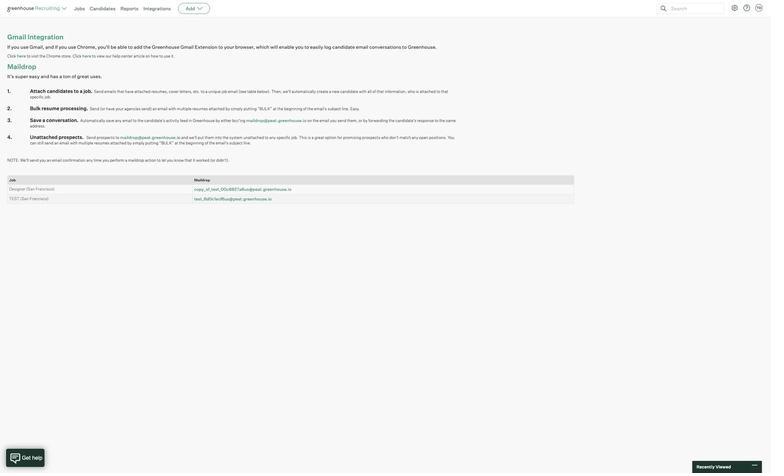 Task type: vqa. For each thing, say whether or not it's contained in the screenshot.
Send
yes



Task type: describe. For each thing, give the bounding box(es) containing it.
this
[[299, 135, 307, 140]]

didn't).
[[216, 158, 230, 163]]

test_6d0c1ecf6us@peat.greenhouse.io
[[194, 196, 272, 201]]

extension
[[195, 44, 218, 50]]

specific inside send emails that have attached resumes, cover letters, etc. to a unique job email (see table below). then, we'll automatically create a new candidate with all of that information, who is attached to that specific job.
[[30, 95, 44, 99]]

0 horizontal spatial an
[[47, 158, 51, 163]]

log
[[325, 44, 332, 50]]

the down them
[[209, 141, 215, 146]]

a right perform
[[125, 158, 127, 163]]

line. inside bulk resume processing. send (or have your agencies send) an email with multiple resumes attached by simply putting "bulk" at the beginning of the email's subject line. easy.
[[342, 106, 350, 111]]

a up processing.
[[80, 88, 83, 94]]

candidate inside send emails that have attached resumes, cover letters, etc. to a unique job email (see table below). then, we'll automatically create a new candidate with all of that information, who is attached to that specific job.
[[341, 89, 359, 94]]

viewed
[[716, 465, 732, 470]]

bcc'ing
[[232, 118, 246, 123]]

resumes,
[[151, 89, 168, 94]]

candidates
[[90, 5, 116, 12]]

"bulk" inside bulk resume processing. send (or have your agencies send) an email with multiple resumes attached by simply putting "bulk" at the beginning of the email's subject line. easy.
[[258, 106, 272, 111]]

easy.
[[351, 106, 360, 111]]

of inside maildrop it's super easy and has a ton of great uses.
[[72, 73, 76, 79]]

send inside bulk resume processing. send (or have your agencies send) an email with multiple resumes attached by simply putting "bulk" at the beginning of the email's subject line. easy.
[[90, 106, 99, 111]]

if
[[55, 44, 58, 50]]

you down the still
[[39, 158, 46, 163]]

add
[[186, 5, 195, 12]]

2 click from the left
[[73, 54, 82, 59]]

still
[[37, 141, 44, 146]]

we'll
[[20, 158, 29, 163]]

jobs link
[[74, 5, 85, 12]]

you inside on the email you send them, or by forwarding the candidate's response to the same address.
[[331, 118, 337, 123]]

promising
[[343, 135, 362, 140]]

maildrop for maildrop
[[194, 178, 210, 182]]

4.
[[7, 134, 12, 140]]

copy_of_test_00c8827a6us@peat.greenhouse.io
[[194, 187, 292, 192]]

1 horizontal spatial use
[[68, 44, 76, 50]]

attach candidates to a job.
[[30, 88, 92, 94]]

job
[[9, 178, 16, 182]]

simply inside and we'll put them into the system unattached to any specific job. this is a great option for promising prospects who don't match any open positions. you can still send an email with multiple resumes attached by simply putting "bulk" at the beginning of the email's subject line.
[[133, 141, 145, 146]]

put
[[198, 135, 204, 140]]

our
[[106, 54, 112, 59]]

match
[[400, 135, 411, 140]]

emails
[[104, 89, 116, 94]]

email inside on the email you send them, or by forwarding the candidate's response to the same address.
[[320, 118, 330, 123]]

bulk
[[30, 105, 41, 111]]

processing.
[[60, 105, 88, 111]]

1 horizontal spatial (or
[[210, 158, 216, 163]]

positions.
[[430, 135, 447, 140]]

option
[[325, 135, 337, 140]]

2 here from the left
[[82, 53, 91, 59]]

maildrop for maildrop it's super easy and has a ton of great uses.
[[7, 62, 36, 70]]

candidate's inside save a conversation. automatically save any email to the candidate's activity feed in greenhouse by either bcc'ing maildrop@peat.greenhouse.io
[[144, 118, 165, 123]]

greenhouse.
[[408, 44, 437, 50]]

by inside bulk resume processing. send (or have your agencies send) an email with multiple resumes attached by simply putting "bulk" at the beginning of the email's subject line. easy.
[[226, 106, 230, 111]]

chrome
[[46, 54, 61, 59]]

integrations
[[144, 5, 171, 12]]

attached up response
[[420, 89, 436, 94]]

subject inside and we'll put them into the system unattached to any specific job. this is a great option for promising prospects who don't match any open positions. you can still send an email with multiple resumes attached by simply putting "bulk" at the beginning of the email's subject line.
[[230, 141, 243, 146]]

recently
[[697, 465, 716, 470]]

attached inside bulk resume processing. send (or have your agencies send) an email with multiple resumes attached by simply putting "bulk" at the beginning of the email's subject line. easy.
[[209, 106, 225, 111]]

confirmation
[[63, 158, 86, 163]]

who inside and we'll put them into the system unattached to any specific job. this is a great option for promising prospects who don't match any open positions. you can still send an email with multiple resumes attached by simply putting "bulk" at the beginning of the email's subject line.
[[382, 135, 389, 140]]

candidate inside "gmail integration if you use gmail, and if you use chrome, you'll be able to add the greenhouse gmail extension to your browser, which will enable you to easily log candidate email conversations to greenhouse."
[[333, 44, 355, 50]]

save
[[30, 117, 41, 123]]

into
[[215, 135, 222, 140]]

super
[[15, 73, 28, 79]]

maildrop@peat.greenhouse.io inside unattached prospects. send prospects to maildrop@peat.greenhouse.io
[[120, 135, 181, 140]]

maildrop it's super easy and has a ton of great uses.
[[7, 62, 102, 79]]

don't
[[390, 135, 399, 140]]

them
[[205, 135, 214, 140]]

conversations
[[370, 44, 402, 50]]

use inside click here to visit the chrome store. click here to view our help center article on how to use it.
[[164, 54, 170, 59]]

on inside click here to visit the chrome store. click here to view our help center article on how to use it.
[[146, 54, 150, 59]]

Search text field
[[670, 4, 719, 13]]

designer                 (san francisco)
[[9, 187, 55, 192]]

it.
[[171, 54, 175, 59]]

browser,
[[235, 44, 255, 50]]

has
[[50, 73, 58, 79]]

an inside and we'll put them into the system unattached to any specific job. this is a great option for promising prospects who don't match any open positions. you can still send an email with multiple resumes attached by simply putting "bulk" at the beginning of the email's subject line.
[[54, 141, 59, 146]]

francisco) for test_6d0c1ecf6us@peat.greenhouse.io
[[30, 196, 49, 201]]

email inside bulk resume processing. send (or have your agencies send) an email with multiple resumes attached by simply putting "bulk" at the beginning of the email's subject line. easy.
[[158, 106, 168, 111]]

candidates
[[47, 88, 73, 94]]

open
[[420, 135, 429, 140]]

that up same on the top
[[442, 89, 449, 94]]

(or inside bulk resume processing. send (or have your agencies send) an email with multiple resumes attached by simply putting "bulk" at the beginning of the email's subject line. easy.
[[100, 106, 105, 111]]

beginning inside bulk resume processing. send (or have your agencies send) an email with multiple resumes attached by simply putting "bulk" at the beginning of the email's subject line. easy.
[[284, 106, 303, 111]]

the down automatically
[[308, 106, 314, 111]]

a left the new
[[329, 89, 332, 94]]

a inside and we'll put them into the system unattached to any specific job. this is a great option for promising prospects who don't match any open positions. you can still send an email with multiple resumes attached by simply putting "bulk" at the beginning of the email's subject line.
[[312, 135, 314, 140]]

worked
[[196, 158, 210, 163]]

td button
[[756, 4, 763, 12]]

of inside send emails that have attached resumes, cover letters, etc. to a unique job email (see table below). then, we'll automatically create a new candidate with all of that information, who is attached to that specific job.
[[373, 89, 376, 94]]

simply inside bulk resume processing. send (or have your agencies send) an email with multiple resumes attached by simply putting "bulk" at the beginning of the email's subject line. easy.
[[231, 106, 243, 111]]

how
[[151, 54, 159, 59]]

is inside send emails that have attached resumes, cover letters, etc. to a unique job email (see table below). then, we'll automatically create a new candidate with all of that information, who is attached to that specific job.
[[416, 89, 419, 94]]

0 horizontal spatial use
[[20, 44, 29, 50]]

putting inside bulk resume processing. send (or have your agencies send) an email with multiple resumes attached by simply putting "bulk" at the beginning of the email's subject line. easy.
[[244, 106, 257, 111]]

agencies
[[124, 106, 141, 111]]

email inside and we'll put them into the system unattached to any specific job. this is a great option for promising prospects who don't match any open positions. you can still send an email with multiple resumes attached by simply putting "bulk" at the beginning of the email's subject line.
[[60, 141, 69, 146]]

who inside send emails that have attached resumes, cover letters, etc. to a unique job email (see table below). then, we'll automatically create a new candidate with all of that information, who is attached to that specific job.
[[408, 89, 415, 94]]

francisco) for copy_of_test_00c8827a6us@peat.greenhouse.io
[[36, 187, 55, 192]]

the left same on the top
[[440, 118, 446, 123]]

multiple inside and we'll put them into the system unattached to any specific job. this is a great option for promising prospects who don't match any open positions. you can still send an email with multiple resumes attached by simply putting "bulk" at the beginning of the email's subject line.
[[79, 141, 93, 146]]

any left time
[[86, 158, 93, 163]]

automatically
[[292, 89, 316, 94]]

same
[[446, 118, 456, 123]]

that right emails
[[117, 89, 124, 94]]

0 vertical spatial job.
[[84, 88, 92, 94]]

reports
[[121, 5, 139, 12]]

at inside bulk resume processing. send (or have your agencies send) an email with multiple resumes attached by simply putting "bulk" at the beginning of the email's subject line. easy.
[[273, 106, 277, 111]]

easily
[[310, 44, 324, 50]]

prospects.
[[59, 134, 84, 140]]

and inside maildrop it's super easy and has a ton of great uses.
[[41, 73, 49, 79]]

send inside unattached prospects. send prospects to maildrop@peat.greenhouse.io
[[86, 135, 96, 140]]

with inside and we'll put them into the system unattached to any specific job. this is a great option for promising prospects who don't match any open positions. you can still send an email with multiple resumes attached by simply putting "bulk" at the beginning of the email's subject line.
[[70, 141, 78, 146]]

table
[[248, 89, 257, 94]]

either
[[221, 118, 232, 123]]

any right the unattached
[[270, 135, 276, 140]]

attach
[[30, 88, 46, 94]]

a left unique
[[206, 89, 208, 94]]

a inside maildrop it's super easy and has a ton of great uses.
[[59, 73, 62, 79]]

send inside and we'll put them into the system unattached to any specific job. this is a great option for promising prospects who don't match any open positions. you can still send an email with multiple resumes attached by simply putting "bulk" at the beginning of the email's subject line.
[[45, 141, 53, 146]]

the right into
[[223, 135, 229, 140]]

the up the know at the top left of the page
[[179, 141, 185, 146]]

greenhouse inside save a conversation. automatically save any email to the candidate's activity feed in greenhouse by either bcc'ing maildrop@peat.greenhouse.io
[[193, 118, 215, 123]]

unattached
[[30, 134, 58, 140]]

line. inside and we'll put them into the system unattached to any specific job. this is a great option for promising prospects who don't match any open positions. you can still send an email with multiple resumes attached by simply putting "bulk" at the beginning of the email's subject line.
[[244, 141, 251, 146]]

the inside "gmail integration if you use gmail, and if you use chrome, you'll be able to add the greenhouse gmail extension to your browser, which will enable you to easily log candidate email conversations to greenhouse."
[[144, 44, 151, 50]]

conversation.
[[46, 117, 79, 123]]

beginning inside and we'll put them into the system unattached to any specific job. this is a great option for promising prospects who don't match any open positions. you can still send an email with multiple resumes attached by simply putting "bulk" at the beginning of the email's subject line.
[[186, 141, 204, 146]]

"bulk" inside and we'll put them into the system unattached to any specific job. this is a great option for promising prospects who don't match any open positions. you can still send an email with multiple resumes attached by simply putting "bulk" at the beginning of the email's subject line.
[[159, 141, 174, 146]]

you right let
[[167, 158, 174, 163]]

greenhouse recruiting image
[[7, 5, 62, 12]]

a right 'save'
[[42, 117, 45, 123]]

send inside on the email you send them, or by forwarding the candidate's response to the same address.
[[338, 118, 347, 123]]

multiple inside bulk resume processing. send (or have your agencies send) an email with multiple resumes attached by simply putting "bulk" at the beginning of the email's subject line. easy.
[[177, 106, 192, 111]]

any left the open
[[412, 135, 419, 140]]

gmail integration if you use gmail, and if you use chrome, you'll be able to add the greenhouse gmail extension to your browser, which will enable you to easily log candidate email conversations to greenhouse.
[[7, 33, 437, 50]]

test
[[9, 196, 19, 201]]

you right if
[[11, 44, 19, 50]]

in
[[189, 118, 192, 123]]

2 vertical spatial send
[[30, 158, 39, 163]]

activity
[[166, 118, 179, 123]]

job. inside send emails that have attached resumes, cover letters, etc. to a unique job email (see table below). then, we'll automatically create a new candidate with all of that information, who is attached to that specific job.
[[45, 95, 51, 99]]

unattached prospects. send prospects to maildrop@peat.greenhouse.io
[[30, 134, 181, 140]]

unique
[[209, 89, 221, 94]]

letters,
[[180, 89, 192, 94]]

td button
[[755, 3, 765, 13]]

help
[[113, 54, 120, 59]]

to inside and we'll put them into the system unattached to any specific job. this is a great option for promising prospects who don't match any open positions. you can still send an email with multiple resumes attached by simply putting "bulk" at the beginning of the email's subject line.
[[265, 135, 269, 140]]

attached left resumes,
[[135, 89, 151, 94]]

1 horizontal spatial gmail
[[181, 44, 194, 50]]

1 here from the left
[[17, 53, 26, 59]]

your inside bulk resume processing. send (or have your agencies send) an email with multiple resumes attached by simply putting "bulk" at the beginning of the email's subject line. easy.
[[116, 106, 124, 111]]

store.
[[61, 54, 72, 59]]

putting inside and we'll put them into the system unattached to any specific job. this is a great option for promising prospects who don't match any open positions. you can still send an email with multiple resumes attached by simply putting "bulk" at the beginning of the email's subject line.
[[145, 141, 159, 146]]



Task type: locate. For each thing, give the bounding box(es) containing it.
1 horizontal spatial have
[[125, 89, 134, 94]]

any inside save a conversation. automatically save any email to the candidate's activity feed in greenhouse by either bcc'ing maildrop@peat.greenhouse.io
[[115, 118, 122, 123]]

time
[[94, 158, 102, 163]]

save
[[106, 118, 114, 123]]

you right enable
[[296, 44, 304, 50]]

maildrop@peat.greenhouse.io link for send
[[120, 135, 181, 140]]

email's inside bulk resume processing. send (or have your agencies send) an email with multiple resumes attached by simply putting "bulk" at the beginning of the email's subject line. easy.
[[314, 106, 327, 111]]

easy
[[29, 73, 40, 79]]

email's
[[314, 106, 327, 111], [216, 141, 229, 146]]

information,
[[385, 89, 407, 94]]

0 horizontal spatial putting
[[145, 141, 159, 146]]

it
[[193, 158, 195, 163]]

automatically
[[80, 118, 105, 123]]

2 prospects from the left
[[363, 135, 381, 140]]

we'll inside send emails that have attached resumes, cover letters, etc. to a unique job email (see table below). then, we'll automatically create a new candidate with all of that information, who is attached to that specific job.
[[283, 89, 291, 94]]

1 here link from the left
[[17, 53, 26, 59]]

designer
[[9, 187, 25, 192]]

0 horizontal spatial line.
[[244, 141, 251, 146]]

1 vertical spatial who
[[382, 135, 389, 140]]

have up 'agencies'
[[125, 89, 134, 94]]

2 vertical spatial an
[[47, 158, 51, 163]]

0 horizontal spatial prospects
[[97, 135, 115, 140]]

candidate's up the match
[[396, 118, 417, 123]]

specific inside and we'll put them into the system unattached to any specific job. this is a great option for promising prospects who don't match any open positions. you can still send an email with multiple resumes attached by simply putting "bulk" at the beginning of the email's subject line.
[[277, 135, 291, 140]]

send left them,
[[338, 118, 347, 123]]

at down then,
[[273, 106, 277, 111]]

of right all
[[373, 89, 376, 94]]

by right or
[[364, 118, 368, 123]]

0 vertical spatial putting
[[244, 106, 257, 111]]

multiple down prospects.
[[79, 141, 93, 146]]

francisco)
[[36, 187, 55, 192], [30, 196, 49, 201]]

0 vertical spatial we'll
[[283, 89, 291, 94]]

uses.
[[90, 73, 102, 79]]

forwarding
[[369, 118, 388, 123]]

1 horizontal spatial greenhouse
[[193, 118, 215, 123]]

maildrop@peat.greenhouse.io up 'action'
[[120, 135, 181, 140]]

1 horizontal spatial putting
[[244, 106, 257, 111]]

we'll right then,
[[283, 89, 291, 94]]

candidates link
[[90, 5, 116, 12]]

francisco) up test                 (san francisco)
[[36, 187, 55, 192]]

1 vertical spatial resumes
[[94, 141, 110, 146]]

job. left this at the top of page
[[292, 135, 298, 140]]

attached down unattached prospects. send prospects to maildrop@peat.greenhouse.io
[[111, 141, 127, 146]]

with inside bulk resume processing. send (or have your agencies send) an email with multiple resumes attached by simply putting "bulk" at the beginning of the email's subject line. easy.
[[169, 106, 176, 111]]

with up activity
[[169, 106, 176, 111]]

subject down system
[[230, 141, 243, 146]]

email down 'agencies'
[[123, 118, 132, 123]]

it's
[[7, 73, 14, 79]]

maildrop@peat.greenhouse.io up the unattached
[[246, 118, 307, 123]]

candidate's inside on the email you send them, or by forwarding the candidate's response to the same address.
[[396, 118, 417, 123]]

you
[[448, 135, 455, 140]]

the right forwarding
[[389, 118, 395, 123]]

resumes inside bulk resume processing. send (or have your agencies send) an email with multiple resumes attached by simply putting "bulk" at the beginning of the email's subject line. easy.
[[193, 106, 208, 111]]

1 vertical spatial (san
[[20, 196, 29, 201]]

of inside and we'll put them into the system unattached to any specific job. this is a great option for promising prospects who don't match any open positions. you can still send an email with multiple resumes attached by simply putting "bulk" at the beginning of the email's subject line.
[[205, 141, 208, 146]]

will
[[271, 44, 278, 50]]

1 vertical spatial on
[[308, 118, 312, 123]]

the down then,
[[278, 106, 284, 111]]

0 horizontal spatial maildrop@peat.greenhouse.io
[[120, 135, 181, 140]]

to inside on the email you send them, or by forwarding the candidate's response to the same address.
[[435, 118, 439, 123]]

1 vertical spatial have
[[106, 106, 115, 111]]

0 vertical spatial email's
[[314, 106, 327, 111]]

1 vertical spatial with
[[169, 106, 176, 111]]

copy_of_test_00c8827a6us@peat.greenhouse.io link
[[194, 187, 292, 192]]

0 vertical spatial maildrop@peat.greenhouse.io
[[246, 118, 307, 123]]

which
[[256, 44, 270, 50]]

1 horizontal spatial line.
[[342, 106, 350, 111]]

0 vertical spatial on
[[146, 54, 150, 59]]

gmail up if
[[7, 33, 26, 41]]

job. down attach on the left of the page
[[45, 95, 51, 99]]

1 vertical spatial great
[[315, 135, 324, 140]]

maildrop@peat.greenhouse.io link
[[246, 118, 307, 123], [120, 135, 181, 140]]

prospects down forwarding
[[363, 135, 381, 140]]

(san for copy_of_test_00c8827a6us@peat.greenhouse.io
[[26, 187, 35, 192]]

you right time
[[103, 158, 109, 163]]

on inside on the email you send them, or by forwarding the candidate's response to the same address.
[[308, 118, 312, 123]]

0 vertical spatial simply
[[231, 106, 243, 111]]

attached inside and we'll put them into the system unattached to any specific job. this is a great option for promising prospects who don't match any open positions. you can still send an email with multiple resumes attached by simply putting "bulk" at the beginning of the email's subject line.
[[111, 141, 127, 146]]

0 horizontal spatial on
[[146, 54, 150, 59]]

send right we'll
[[30, 158, 39, 163]]

1 horizontal spatial an
[[54, 141, 59, 146]]

(san up test                 (san francisco)
[[26, 187, 35, 192]]

an inside bulk resume processing. send (or have your agencies send) an email with multiple resumes attached by simply putting "bulk" at the beginning of the email's subject line. easy.
[[153, 106, 157, 111]]

great inside and we'll put them into the system unattached to any specific job. this is a great option for promising prospects who don't match any open positions. you can still send an email with multiple resumes attached by simply putting "bulk" at the beginning of the email's subject line.
[[315, 135, 324, 140]]

send up automatically
[[90, 106, 99, 111]]

click down if
[[7, 54, 16, 59]]

new
[[332, 89, 340, 94]]

2 vertical spatial job.
[[292, 135, 298, 140]]

here down "chrome,"
[[82, 53, 91, 59]]

add button
[[178, 3, 210, 14]]

email inside "gmail integration if you use gmail, and if you use chrome, you'll be able to add the greenhouse gmail extension to your browser, which will enable you to easily log candidate email conversations to greenhouse."
[[356, 44, 369, 50]]

job. down uses. at the top left of page
[[84, 88, 92, 94]]

your left 'agencies'
[[116, 106, 124, 111]]

1 horizontal spatial email's
[[314, 106, 327, 111]]

simply up bcc'ing
[[231, 106, 243, 111]]

create
[[317, 89, 329, 94]]

ton
[[63, 73, 71, 79]]

1 vertical spatial maildrop@peat.greenhouse.io link
[[120, 135, 181, 140]]

email inside send emails that have attached resumes, cover letters, etc. to a unique job email (see table below). then, we'll automatically create a new candidate with all of that information, who is attached to that specific job.
[[228, 89, 238, 94]]

and inside "gmail integration if you use gmail, and if you use chrome, you'll be able to add the greenhouse gmail extension to your browser, which will enable you to easily log candidate email conversations to greenhouse."
[[45, 44, 54, 50]]

email's inside and we'll put them into the system unattached to any specific job. this is a great option for promising prospects who don't match any open positions. you can still send an email with multiple resumes attached by simply putting "bulk" at the beginning of the email's subject line.
[[216, 141, 229, 146]]

1 vertical spatial we'll
[[189, 135, 197, 140]]

email right job
[[228, 89, 238, 94]]

candidate
[[333, 44, 355, 50], [341, 89, 359, 94]]

unattached
[[244, 135, 264, 140]]

1 vertical spatial send
[[45, 141, 53, 146]]

feed
[[180, 118, 188, 123]]

job
[[222, 89, 227, 94]]

1 horizontal spatial here
[[82, 53, 91, 59]]

integrations link
[[144, 5, 171, 12]]

0 horizontal spatial great
[[77, 73, 89, 79]]

with left all
[[359, 89, 367, 94]]

"bulk"
[[258, 106, 272, 111], [159, 141, 174, 146]]

know
[[175, 158, 184, 163]]

1 horizontal spatial maildrop@peat.greenhouse.io link
[[246, 118, 307, 123]]

0 vertical spatial an
[[153, 106, 157, 111]]

then,
[[272, 89, 282, 94]]

putting up on the email you send them, or by forwarding the candidate's response to the same address.
[[244, 106, 257, 111]]

that right all
[[377, 89, 384, 94]]

multiple up feed
[[177, 106, 192, 111]]

by inside save a conversation. automatically save any email to the candidate's activity feed in greenhouse by either bcc'ing maildrop@peat.greenhouse.io
[[216, 118, 220, 123]]

1 horizontal spatial maildrop@peat.greenhouse.io
[[246, 118, 307, 123]]

use left gmail,
[[20, 44, 29, 50]]

your left the browser,
[[224, 44, 234, 50]]

0 horizontal spatial maildrop@peat.greenhouse.io link
[[120, 135, 181, 140]]

0 horizontal spatial gmail
[[7, 33, 26, 41]]

0 vertical spatial maildrop@peat.greenhouse.io link
[[246, 118, 307, 123]]

send inside send emails that have attached resumes, cover letters, etc. to a unique job email (see table below). then, we'll automatically create a new candidate with all of that information, who is attached to that specific job.
[[94, 89, 104, 94]]

simply up maildrop
[[133, 141, 145, 146]]

bulk resume processing. send (or have your agencies send) an email with multiple resumes attached by simply putting "bulk" at the beginning of the email's subject line. easy.
[[30, 105, 360, 111]]

email up option
[[320, 118, 330, 123]]

to inside unattached prospects. send prospects to maildrop@peat.greenhouse.io
[[116, 135, 119, 140]]

you
[[11, 44, 19, 50], [59, 44, 67, 50], [296, 44, 304, 50], [331, 118, 337, 123], [39, 158, 46, 163], [103, 158, 109, 163], [167, 158, 174, 163]]

0 horizontal spatial here link
[[17, 53, 26, 59]]

0 horizontal spatial we'll
[[189, 135, 197, 140]]

maildrop@peat.greenhouse.io link up 'action'
[[120, 135, 181, 140]]

let
[[162, 158, 166, 163]]

1 horizontal spatial beginning
[[284, 106, 303, 111]]

configure image
[[732, 4, 739, 12]]

have inside bulk resume processing. send (or have your agencies send) an email with multiple resumes attached by simply putting "bulk" at the beginning of the email's subject line. easy.
[[106, 106, 115, 111]]

is inside and we'll put them into the system unattached to any specific job. this is a great option for promising prospects who don't match any open positions. you can still send an email with multiple resumes attached by simply putting "bulk" at the beginning of the email's subject line.
[[308, 135, 311, 140]]

maildrop inside maildrop it's super easy and has a ton of great uses.
[[7, 62, 36, 70]]

send
[[94, 89, 104, 94], [90, 106, 99, 111], [86, 135, 96, 140]]

maildrop up super
[[7, 62, 36, 70]]

article
[[134, 54, 145, 59]]

1 horizontal spatial "bulk"
[[258, 106, 272, 111]]

attached
[[135, 89, 151, 94], [420, 89, 436, 94], [209, 106, 225, 111], [111, 141, 127, 146]]

gmail left the extension at the left top of page
[[181, 44, 194, 50]]

send)
[[142, 106, 152, 111]]

1 horizontal spatial multiple
[[177, 106, 192, 111]]

1 vertical spatial putting
[[145, 141, 159, 146]]

1 vertical spatial subject
[[230, 141, 243, 146]]

use
[[20, 44, 29, 50], [68, 44, 76, 50], [164, 54, 170, 59]]

address.
[[30, 124, 46, 128]]

0 horizontal spatial specific
[[30, 95, 44, 99]]

candidate right the new
[[341, 89, 359, 94]]

0 horizontal spatial click
[[7, 54, 16, 59]]

response
[[418, 118, 434, 123]]

0 vertical spatial with
[[359, 89, 367, 94]]

1 horizontal spatial we'll
[[283, 89, 291, 94]]

of
[[72, 73, 76, 79], [373, 89, 376, 94], [303, 106, 307, 111], [205, 141, 208, 146]]

send down automatically
[[86, 135, 96, 140]]

0 vertical spatial subject
[[328, 106, 341, 111]]

to inside save a conversation. automatically save any email to the candidate's activity feed in greenhouse by either bcc'ing maildrop@peat.greenhouse.io
[[133, 118, 137, 123]]

integration
[[28, 33, 64, 41]]

you up option
[[331, 118, 337, 123]]

them,
[[348, 118, 358, 123]]

0 horizontal spatial your
[[116, 106, 124, 111]]

who left don't
[[382, 135, 389, 140]]

any
[[115, 118, 122, 123], [270, 135, 276, 140], [412, 135, 419, 140], [86, 158, 93, 163]]

at inside and we'll put them into the system unattached to any specific job. this is a great option for promising prospects who don't match any open positions. you can still send an email with multiple resumes attached by simply putting "bulk" at the beginning of the email's subject line.
[[175, 141, 178, 146]]

1 horizontal spatial resumes
[[193, 106, 208, 111]]

and left put
[[181, 135, 188, 140]]

use left the it.
[[164, 54, 170, 59]]

candidate right log
[[333, 44, 355, 50]]

2 horizontal spatial an
[[153, 106, 157, 111]]

with inside send emails that have attached resumes, cover letters, etc. to a unique job email (see table below). then, we'll automatically create a new candidate with all of that information, who is attached to that specific job.
[[359, 89, 367, 94]]

0 horizontal spatial here
[[17, 53, 26, 59]]

2 vertical spatial with
[[70, 141, 78, 146]]

or
[[359, 118, 363, 123]]

0 vertical spatial is
[[416, 89, 419, 94]]

that left the it
[[185, 158, 192, 163]]

with down prospects.
[[70, 141, 78, 146]]

multiple
[[177, 106, 192, 111], [79, 141, 93, 146]]

greenhouse inside "gmail integration if you use gmail, and if you use chrome, you'll be able to add the greenhouse gmail extension to your browser, which will enable you to easily log candidate email conversations to greenhouse."
[[152, 44, 180, 50]]

the down send)
[[138, 118, 144, 123]]

1 vertical spatial is
[[308, 135, 311, 140]]

email left the confirmation
[[52, 158, 62, 163]]

for
[[338, 135, 343, 140]]

"bulk" down below).
[[258, 106, 272, 111]]

on down automatically
[[308, 118, 312, 123]]

email down prospects.
[[60, 141, 69, 146]]

1 horizontal spatial send
[[45, 141, 53, 146]]

system
[[230, 135, 243, 140]]

email's down into
[[216, 141, 229, 146]]

0 vertical spatial your
[[224, 44, 234, 50]]

by up either
[[226, 106, 230, 111]]

of inside bulk resume processing. send (or have your agencies send) an email with multiple resumes attached by simply putting "bulk" at the beginning of the email's subject line. easy.
[[303, 106, 307, 111]]

maildrop
[[128, 158, 144, 163]]

0 horizontal spatial maildrop
[[7, 62, 36, 70]]

1 horizontal spatial at
[[273, 106, 277, 111]]

1 click from the left
[[7, 54, 16, 59]]

(or up automatically
[[100, 106, 105, 111]]

1 prospects from the left
[[97, 135, 115, 140]]

2 candidate's from the left
[[396, 118, 417, 123]]

we'll
[[283, 89, 291, 94], [189, 135, 197, 140]]

1 vertical spatial multiple
[[79, 141, 93, 146]]

1 vertical spatial email's
[[216, 141, 229, 146]]

0 horizontal spatial greenhouse
[[152, 44, 180, 50]]

0 vertical spatial francisco)
[[36, 187, 55, 192]]

beginning
[[284, 106, 303, 111], [186, 141, 204, 146]]

0 vertical spatial at
[[273, 106, 277, 111]]

resumes inside and we'll put them into the system unattached to any specific job. this is a great option for promising prospects who don't match any open positions. you can still send an email with multiple resumes attached by simply putting "bulk" at the beginning of the email's subject line.
[[94, 141, 110, 146]]

here link left visit
[[17, 53, 26, 59]]

click right 'store.'
[[73, 54, 82, 59]]

all
[[368, 89, 372, 94]]

maildrop@peat.greenhouse.io link for conversation.
[[246, 118, 307, 123]]

candidate's down send)
[[144, 118, 165, 123]]

an
[[153, 106, 157, 111], [54, 141, 59, 146], [47, 158, 51, 163]]

prospects down save
[[97, 135, 115, 140]]

we'll left put
[[189, 135, 197, 140]]

visit
[[31, 54, 39, 59]]

subject inside bulk resume processing. send (or have your agencies send) an email with multiple resumes attached by simply putting "bulk" at the beginning of the email's subject line. easy.
[[328, 106, 341, 111]]

2 vertical spatial send
[[86, 135, 96, 140]]

save a conversation. automatically save any email to the candidate's activity feed in greenhouse by either bcc'ing maildrop@peat.greenhouse.io
[[30, 117, 307, 123]]

1 candidate's from the left
[[144, 118, 165, 123]]

1 horizontal spatial maildrop
[[194, 178, 210, 182]]

0 horizontal spatial who
[[382, 135, 389, 140]]

0 vertical spatial gmail
[[7, 33, 26, 41]]

1 vertical spatial francisco)
[[30, 196, 49, 201]]

email inside save a conversation. automatically save any email to the candidate's activity feed in greenhouse by either bcc'ing maildrop@peat.greenhouse.io
[[123, 118, 132, 123]]

by up maildrop
[[127, 141, 132, 146]]

0 vertical spatial (san
[[26, 187, 35, 192]]

specific left this at the top of page
[[277, 135, 291, 140]]

1 vertical spatial "bulk"
[[159, 141, 174, 146]]

the right 'add'
[[144, 44, 151, 50]]

0 horizontal spatial job.
[[45, 95, 51, 99]]

note:
[[7, 158, 19, 163]]

(san right test
[[20, 196, 29, 201]]

job. inside and we'll put them into the system unattached to any specific job. this is a great option for promising prospects who don't match any open positions. you can still send an email with multiple resumes attached by simply putting "bulk" at the beginning of the email's subject line.
[[292, 135, 298, 140]]

simply
[[231, 106, 243, 111], [133, 141, 145, 146]]

great inside maildrop it's super easy and has a ton of great uses.
[[77, 73, 89, 79]]

on the email you send them, or by forwarding the candidate's response to the same address.
[[30, 118, 456, 128]]

with
[[359, 89, 367, 94], [169, 106, 176, 111], [70, 141, 78, 146]]

by inside and we'll put them into the system unattached to any specific job. this is a great option for promising prospects who don't match any open positions. you can still send an email with multiple resumes attached by simply putting "bulk" at the beginning of the email's subject line.
[[127, 141, 132, 146]]

and we'll put them into the system unattached to any specific job. this is a great option for promising prospects who don't match any open positions. you can still send an email with multiple resumes attached by simply putting "bulk" at the beginning of the email's subject line.
[[30, 135, 455, 146]]

(or left the didn't).
[[210, 158, 216, 163]]

the inside click here to visit the chrome store. click here to view our help center article on how to use it.
[[40, 54, 45, 59]]

be
[[111, 44, 116, 50]]

we'll inside and we'll put them into the system unattached to any specific job. this is a great option for promising prospects who don't match any open positions. you can still send an email with multiple resumes attached by simply putting "bulk" at the beginning of the email's subject line.
[[189, 135, 197, 140]]

recently viewed
[[697, 465, 732, 470]]

the right visit
[[40, 54, 45, 59]]

0 vertical spatial multiple
[[177, 106, 192, 111]]

a left "ton"
[[59, 73, 62, 79]]

and inside and we'll put them into the system unattached to any specific job. this is a great option for promising prospects who don't match any open positions. you can still send an email with multiple resumes attached by simply putting "bulk" at the beginning of the email's subject line.
[[181, 135, 188, 140]]

2 horizontal spatial with
[[359, 89, 367, 94]]

0 vertical spatial send
[[338, 118, 347, 123]]

maildrop@peat.greenhouse.io
[[246, 118, 307, 123], [120, 135, 181, 140]]

0 horizontal spatial email's
[[216, 141, 229, 146]]

have inside send emails that have attached resumes, cover letters, etc. to a unique job email (see table below). then, we'll automatically create a new candidate with all of that information, who is attached to that specific job.
[[125, 89, 134, 94]]

1 horizontal spatial subject
[[328, 106, 341, 111]]

1 vertical spatial line.
[[244, 141, 251, 146]]

able
[[118, 44, 127, 50]]

and left 'if'
[[45, 44, 54, 50]]

2 horizontal spatial use
[[164, 54, 170, 59]]

resumes down etc.
[[193, 106, 208, 111]]

send emails that have attached resumes, cover letters, etc. to a unique job email (see table below). then, we'll automatically create a new candidate with all of that information, who is attached to that specific job.
[[30, 89, 449, 99]]

and left has
[[41, 73, 49, 79]]

by inside on the email you send them, or by forwarding the candidate's response to the same address.
[[364, 118, 368, 123]]

2 vertical spatial and
[[181, 135, 188, 140]]

of down them
[[205, 141, 208, 146]]

beginning down put
[[186, 141, 204, 146]]

prospects inside unattached prospects. send prospects to maildrop@peat.greenhouse.io
[[97, 135, 115, 140]]

greenhouse right in
[[193, 118, 215, 123]]

0 vertical spatial have
[[125, 89, 134, 94]]

reports link
[[121, 5, 139, 12]]

below).
[[257, 89, 271, 94]]

click
[[7, 54, 16, 59], [73, 54, 82, 59]]

the inside save a conversation. automatically save any email to the candidate's activity feed in greenhouse by either bcc'ing maildrop@peat.greenhouse.io
[[138, 118, 144, 123]]

0 vertical spatial (or
[[100, 106, 105, 111]]

0 horizontal spatial subject
[[230, 141, 243, 146]]

prospects inside and we'll put them into the system unattached to any specific job. this is a great option for promising prospects who don't match any open positions. you can still send an email with multiple resumes attached by simply putting "bulk" at the beginning of the email's subject line.
[[363, 135, 381, 140]]

francisco) down designer                 (san francisco) at the left
[[30, 196, 49, 201]]

any right save
[[115, 118, 122, 123]]

1 vertical spatial send
[[90, 106, 99, 111]]

0 vertical spatial line.
[[342, 106, 350, 111]]

0 horizontal spatial resumes
[[94, 141, 110, 146]]

your inside "gmail integration if you use gmail, and if you use chrome, you'll be able to add the greenhouse gmail extension to your browser, which will enable you to easily log candidate email conversations to greenhouse."
[[224, 44, 234, 50]]

1 vertical spatial maildrop@peat.greenhouse.io
[[120, 135, 181, 140]]

maildrop@peat.greenhouse.io inside save a conversation. automatically save any email to the candidate's activity feed in greenhouse by either bcc'ing maildrop@peat.greenhouse.io
[[246, 118, 307, 123]]

1 vertical spatial maildrop
[[194, 178, 210, 182]]

of down automatically
[[303, 106, 307, 111]]

1 horizontal spatial your
[[224, 44, 234, 50]]

by left either
[[216, 118, 220, 123]]

0 vertical spatial specific
[[30, 95, 44, 99]]

a right this at the top of page
[[312, 135, 314, 140]]

the down create
[[313, 118, 319, 123]]

(san for test_6d0c1ecf6us@peat.greenhouse.io
[[20, 196, 29, 201]]

2 here link from the left
[[82, 53, 91, 59]]

to
[[128, 44, 133, 50], [219, 44, 223, 50], [305, 44, 309, 50], [403, 44, 407, 50], [27, 54, 30, 59], [92, 54, 96, 59], [160, 54, 163, 59], [74, 88, 79, 94], [201, 89, 205, 94], [437, 89, 441, 94], [133, 118, 137, 123], [435, 118, 439, 123], [116, 135, 119, 140], [265, 135, 269, 140], [157, 158, 161, 163]]

beginning down automatically
[[284, 106, 303, 111]]

1 horizontal spatial candidate's
[[396, 118, 417, 123]]

here left visit
[[17, 53, 26, 59]]

0 horizontal spatial multiple
[[79, 141, 93, 146]]

1 vertical spatial gmail
[[181, 44, 194, 50]]

1 horizontal spatial specific
[[277, 135, 291, 140]]

etc.
[[193, 89, 200, 94]]

1 horizontal spatial on
[[308, 118, 312, 123]]

use up 'store.'
[[68, 44, 76, 50]]

is right this at the top of page
[[308, 135, 311, 140]]

is
[[416, 89, 419, 94], [308, 135, 311, 140]]

subject
[[328, 106, 341, 111], [230, 141, 243, 146]]

email's down create
[[314, 106, 327, 111]]

attached up either
[[209, 106, 225, 111]]

(see
[[239, 89, 247, 94]]

test_6d0c1ecf6us@peat.greenhouse.io link
[[194, 196, 272, 201]]

on
[[146, 54, 150, 59], [308, 118, 312, 123]]

1 horizontal spatial with
[[169, 106, 176, 111]]

you right 'if'
[[59, 44, 67, 50]]

have
[[125, 89, 134, 94], [106, 106, 115, 111]]



